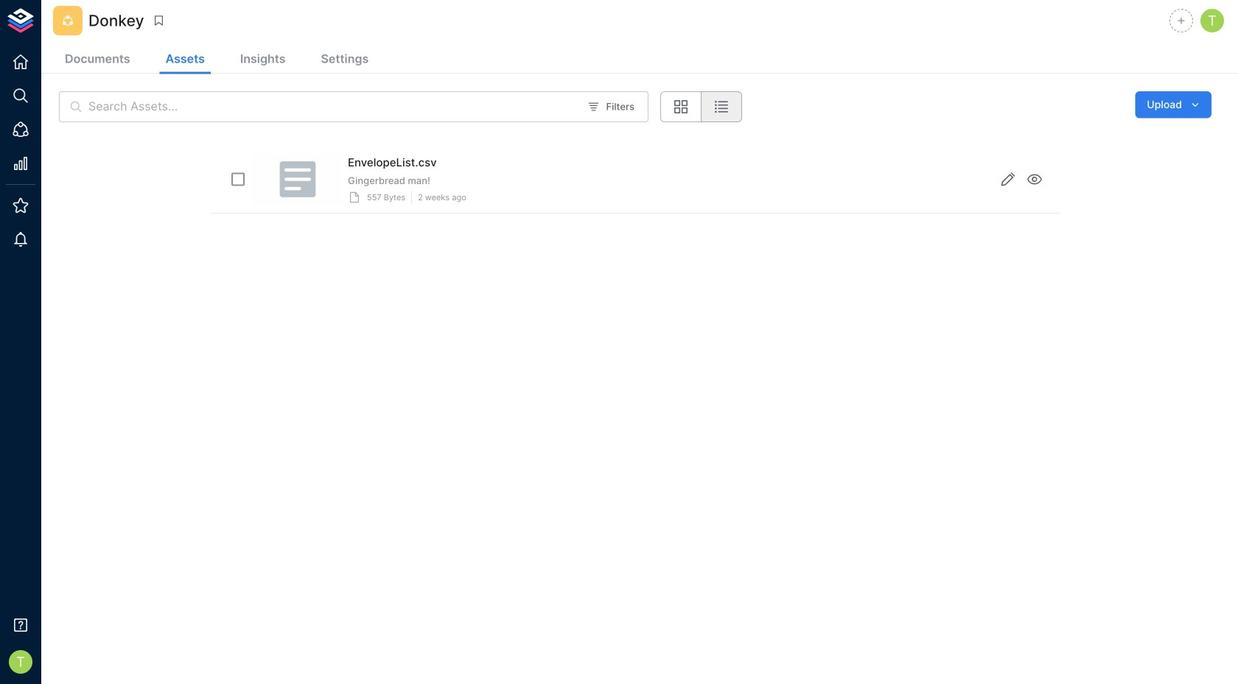 Task type: describe. For each thing, give the bounding box(es) containing it.
bookmark image
[[152, 14, 165, 27]]

Search Assets... text field
[[88, 91, 579, 122]]



Task type: vqa. For each thing, say whether or not it's contained in the screenshot.
the bottommost Email Address text box
no



Task type: locate. For each thing, give the bounding box(es) containing it.
group
[[660, 91, 742, 122]]



